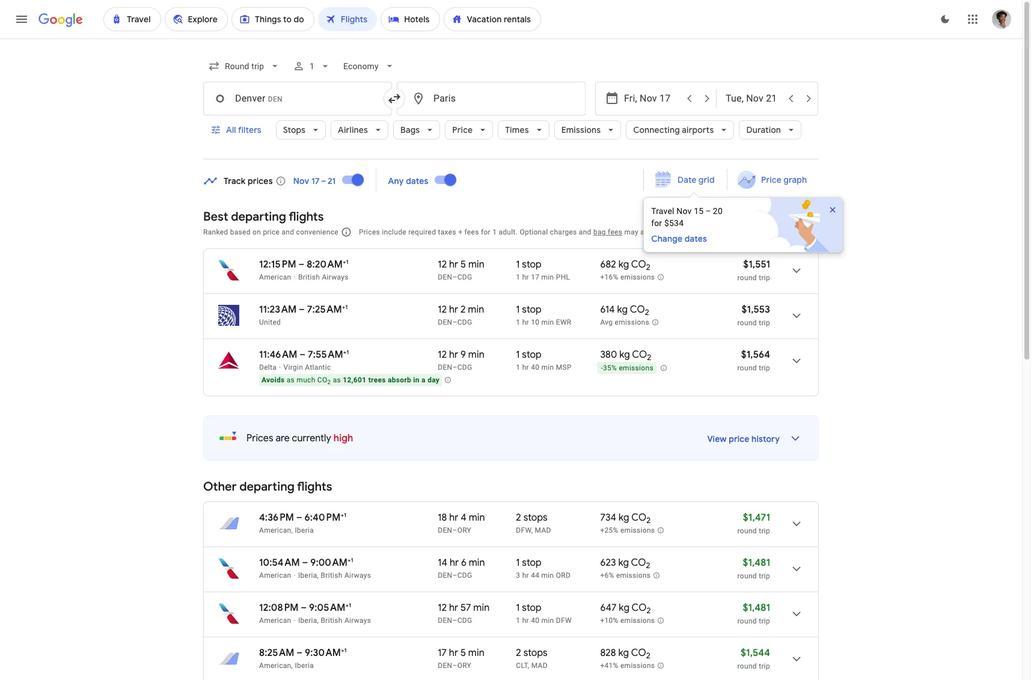 Task type: describe. For each thing, give the bounding box(es) containing it.
4:36 pm
[[259, 512, 294, 524]]

den for 12 hr 57 min
[[438, 617, 453, 625]]

ranked based on price and convenience
[[203, 228, 339, 236]]

$1,481 round trip for 647
[[738, 602, 771, 626]]

hr inside 1 stop 1 hr 10 min ewr
[[523, 318, 529, 327]]

Arrival time: 7:25 AM on  Saturday, November 18. text field
[[307, 303, 348, 316]]

380 kg co 2
[[601, 349, 652, 363]]

co for 682
[[632, 259, 647, 271]]

– inside 12 hr 9 min den – cdg
[[453, 363, 458, 372]]

2 stops clt , mad
[[516, 647, 548, 670]]

min inside "18 hr 4 min den – ory"
[[469, 512, 485, 524]]

prices are currently high
[[247, 433, 353, 445]]

Departure time: 8:25 AM. text field
[[259, 647, 294, 659]]

layover (1 of 1) is a 1 hr 40 min layover at dallas/fort worth international airport in dallas. element
[[516, 616, 595, 626]]

+6% emissions
[[601, 572, 651, 580]]

avoids as much co 2 as 12,601 trees absorb in a day
[[262, 376, 440, 386]]

american, iberia for 4:36 pm
[[259, 526, 314, 535]]

hr inside 14 hr 6 min den – cdg
[[450, 557, 459, 569]]

– inside the '12:15 pm – 8:20 am + 1'
[[299, 259, 305, 271]]

1 inside the 11:23 am – 7:25 am + 1
[[345, 303, 348, 311]]

change dates button
[[652, 233, 734, 245]]

swap origin and destination. image
[[387, 91, 402, 106]]

nov inside travel nov 15 – 20 for $534 change dates
[[677, 206, 692, 216]]

-35% emissions
[[601, 364, 654, 372]]

sort by:
[[769, 226, 800, 237]]

prices include required taxes + fees for 1 adult. optional charges and bag fees may apply. passenger assistance
[[359, 228, 737, 236]]

den for 17 hr 5 min
[[438, 662, 453, 670]]

+ for 9:00 am
[[348, 556, 351, 564]]

american for 12:15 pm
[[259, 273, 291, 282]]

flights for other departing flights
[[297, 479, 332, 494]]

12:15 pm
[[259, 259, 296, 271]]

optional
[[520, 228, 548, 236]]

1 inside the '12:15 pm – 8:20 am + 1'
[[346, 258, 349, 266]]

7:55 am
[[308, 349, 343, 361]]

travel nov 15 – 20 for $534 change dates
[[652, 206, 723, 244]]

round for 614
[[738, 319, 757, 327]]

avoids as much co2 as 12601 trees absorb in a day. learn more about this calculation. image
[[445, 377, 452, 384]]

leaves denver international airport at 4:36 pm on friday, november 17 and arrives at paris-orly airport at 6:40 pm on saturday, november 18. element
[[259, 511, 347, 524]]

$1,544
[[741, 647, 771, 659]]

0 horizontal spatial for
[[481, 228, 491, 236]]

mad for 18 hr 4 min
[[535, 526, 551, 535]]

kg for 614
[[617, 304, 628, 316]]

best
[[203, 209, 228, 224]]

times button
[[498, 115, 550, 144]]

1481 US dollars text field
[[743, 557, 771, 569]]

co for 623
[[631, 557, 646, 569]]

min inside 1 stop 1 hr 40 min dfw
[[542, 617, 554, 625]]

price for price graph
[[761, 174, 782, 185]]

other
[[203, 479, 237, 494]]

price graph button
[[730, 169, 817, 191]]

main content containing best departing flights
[[203, 165, 856, 680]]

12 for 12 hr 2 min
[[438, 304, 447, 316]]

atlantic
[[305, 363, 331, 372]]

2 inside 614 kg co 2
[[645, 307, 650, 318]]

min inside 12 hr 57 min den – cdg
[[474, 602, 490, 614]]

main menu image
[[14, 12, 29, 26]]

– inside 12 hr 57 min den – cdg
[[453, 617, 458, 625]]

+25%
[[601, 526, 619, 535]]

– inside 14 hr 6 min den – cdg
[[453, 571, 458, 580]]

stop for 14 hr 6 min
[[522, 557, 542, 569]]

1 inside 10:54 am – 9:00 am + 1
[[351, 556, 353, 564]]

flight details. leaves denver international airport at 8:25 am on friday, november 17 and arrives at paris-orly airport at 9:30 am on saturday, november 18. image
[[783, 645, 811, 674]]

2 fees from the left
[[608, 228, 623, 236]]

min inside 12 hr 2 min den – cdg
[[468, 304, 484, 316]]

1 stop flight. element for 12 hr 2 min
[[516, 304, 542, 318]]

1471 US dollars text field
[[743, 512, 771, 524]]

bags button
[[393, 115, 441, 144]]

17 inside 17 hr 5 min den – ory
[[438, 647, 447, 659]]

price graph
[[761, 174, 807, 185]]

total duration 12 hr 57 min. element
[[438, 602, 516, 616]]

1 inside 12:08 pm – 9:05 am + 1
[[349, 602, 351, 609]]

1 inside 1 stop 3 hr 44 min ord
[[516, 557, 520, 569]]

min inside 14 hr 6 min den – cdg
[[469, 557, 485, 569]]

iberia, british airways for 9:00 am
[[298, 571, 371, 580]]

co for 828
[[631, 647, 646, 659]]

2 inside "2 stops clt , mad"
[[516, 647, 521, 659]]

40 for 12 hr 9 min
[[531, 363, 540, 372]]

17 – 21
[[312, 175, 336, 186]]

departing for other
[[240, 479, 295, 494]]

bags
[[401, 125, 420, 135]]

0 horizontal spatial price
[[263, 228, 280, 236]]

Arrival time: 8:20 AM on  Saturday, November 18. text field
[[307, 258, 349, 271]]

emissions for 734
[[621, 526, 655, 535]]

charges
[[550, 228, 577, 236]]

$1,564
[[742, 349, 771, 361]]

co for 380
[[632, 349, 647, 361]]

+25% emissions
[[601, 526, 655, 535]]

required
[[409, 228, 436, 236]]

2 as from the left
[[333, 376, 341, 384]]

+41% emissions
[[601, 662, 655, 670]]

2 inside 734 kg co 2
[[647, 516, 651, 526]]

grid
[[699, 174, 715, 185]]

1 and from the left
[[282, 228, 294, 236]]

Arrival time: 9:05 AM on  Saturday, November 18. text field
[[309, 602, 351, 614]]

view price history
[[708, 434, 780, 445]]

stop for 12 hr 9 min
[[522, 349, 542, 361]]

647 kg co 2
[[601, 602, 651, 616]]

graph
[[784, 174, 807, 185]]

assistance
[[700, 228, 737, 236]]

– inside 10:54 am – 9:00 am + 1
[[302, 557, 308, 569]]

35%
[[603, 364, 617, 372]]

1 stop flight. element for 12 hr 57 min
[[516, 602, 542, 616]]

– inside '11:46 am – 7:55 am + 1'
[[300, 349, 306, 361]]

british for 9:05 am
[[321, 617, 343, 625]]

include
[[382, 228, 407, 236]]

12 hr 9 min den – cdg
[[438, 349, 485, 372]]

in
[[413, 376, 420, 384]]

layover (1 of 1) is a 1 hr 17 min layover at philadelphia international airport in philadelphia. element
[[516, 272, 595, 282]]

bag fees button
[[594, 228, 623, 236]]

kg for 380
[[620, 349, 630, 361]]

high
[[334, 433, 353, 445]]

stops for 18 hr 4 min
[[524, 512, 548, 524]]

2 inside 380 kg co 2
[[647, 353, 652, 363]]

cdg for 2
[[458, 318, 472, 327]]

$1,551 round trip
[[738, 259, 771, 282]]

+ for 7:25 am
[[342, 303, 345, 311]]

connecting airports
[[634, 125, 714, 135]]

british airways
[[298, 273, 349, 282]]

hr inside 1 stop 1 hr 40 min msp
[[523, 363, 529, 372]]

dfw inside 1 stop 1 hr 40 min dfw
[[556, 617, 572, 625]]

, for 18 hr 4 min
[[532, 526, 533, 535]]

4:36 pm – 6:40 pm + 1
[[259, 511, 347, 524]]

12:15 pm – 8:20 am + 1
[[259, 258, 349, 271]]

$1,471
[[743, 512, 771, 524]]

6
[[461, 557, 467, 569]]

for inside travel nov 15 – 20 for $534 change dates
[[652, 218, 662, 228]]

flight details. leaves denver international airport at 11:46 am on friday, november 17 and arrives at paris charles de gaulle airport at 7:55 am on saturday, november 18. image
[[783, 346, 811, 375]]

Departure time: 11:46 AM. text field
[[259, 349, 297, 361]]

1 horizontal spatial price
[[729, 434, 750, 445]]

4
[[461, 512, 467, 524]]

avg
[[601, 318, 613, 327]]

history
[[752, 434, 780, 445]]

2 inside avoids as much co 2 as 12,601 trees absorb in a day
[[328, 379, 331, 386]]

total duration 12 hr 5 min. element
[[438, 259, 516, 272]]

leaves denver international airport at 12:08 pm on friday, november 17 and arrives at paris charles de gaulle airport at 9:05 am on saturday, november 18. element
[[259, 602, 351, 614]]

hr inside 17 hr 5 min den – ory
[[449, 647, 458, 659]]

+ for 9:05 am
[[346, 602, 349, 609]]

flight details. leaves denver international airport at 11:23 am on friday, november 17 and arrives at paris charles de gaulle airport at 7:25 am on saturday, november 18. image
[[783, 301, 811, 330]]

$1,481 for 623
[[743, 557, 771, 569]]

734 kg co 2
[[601, 512, 651, 526]]

1 inside 4:36 pm – 6:40 pm + 1
[[344, 511, 347, 519]]

1 fees from the left
[[465, 228, 479, 236]]

leaves denver international airport at 12:15 pm on friday, november 17 and arrives at paris charles de gaulle airport at 8:20 am on saturday, november 18. element
[[259, 258, 349, 271]]

min inside 1 stop 1 hr 17 min phl
[[542, 273, 554, 282]]

adult.
[[499, 228, 518, 236]]

623
[[601, 557, 616, 569]]

leaves denver international airport at 11:23 am on friday, november 17 and arrives at paris charles de gaulle airport at 7:25 am on saturday, november 18. element
[[259, 303, 348, 316]]

380
[[601, 349, 617, 361]]

are
[[276, 433, 290, 445]]

647
[[601, 602, 617, 614]]

duration
[[747, 125, 781, 135]]

airports
[[682, 125, 714, 135]]

iberia, for 9:00 am
[[298, 571, 319, 580]]

kg for 734
[[619, 512, 630, 524]]

$1,553
[[742, 304, 771, 316]]

3
[[516, 571, 521, 580]]

Departure time: 4:36 PM. text field
[[259, 512, 294, 524]]

40 for 12 hr 57 min
[[531, 617, 540, 625]]

1 stop 1 hr 17 min phl
[[516, 259, 570, 282]]

bag
[[594, 228, 606, 236]]

total duration 12 hr 9 min. element
[[438, 349, 516, 363]]

flight details. leaves denver international airport at 10:54 am on friday, november 17 and arrives at paris charles de gaulle airport at 9:00 am on saturday, november 18. image
[[783, 555, 811, 583]]

57
[[461, 602, 471, 614]]

+16% emissions
[[601, 273, 655, 282]]

+10%
[[601, 617, 619, 625]]

828
[[601, 647, 616, 659]]

2 inside 623 kg co 2
[[646, 561, 651, 571]]

united
[[259, 318, 281, 327]]

delta
[[259, 363, 277, 372]]

2 stops dfw , mad
[[516, 512, 551, 535]]

1544 US dollars text field
[[741, 647, 771, 659]]

min inside 1 stop 1 hr 40 min msp
[[542, 363, 554, 372]]

14
[[438, 557, 448, 569]]

airlines button
[[331, 115, 389, 144]]

stops for 17 hr 5 min
[[524, 647, 548, 659]]

$1,551
[[744, 259, 771, 271]]

2 inside '682 kg co 2'
[[647, 262, 651, 273]]

iberia, for 9:05 am
[[298, 617, 319, 625]]

18 hr 4 min den – ory
[[438, 512, 485, 535]]

stop for 12 hr 57 min
[[522, 602, 542, 614]]

learn more about tracked prices image
[[275, 175, 286, 186]]

den for 12 hr 9 min
[[438, 363, 453, 372]]

1564 US dollars text field
[[742, 349, 771, 361]]

flight details. leaves denver international airport at 12:15 pm on friday, november 17 and arrives at paris charles de gaulle airport at 8:20 am on saturday, november 18. image
[[783, 256, 811, 285]]

12 hr 5 min den – cdg
[[438, 259, 485, 282]]

total duration 14 hr 6 min. element
[[438, 557, 516, 571]]



Task type: locate. For each thing, give the bounding box(es) containing it.
date
[[678, 174, 697, 185]]

trip inside $1,564 round trip
[[759, 364, 771, 372]]

2 cdg from the top
[[458, 318, 472, 327]]

3 round from the top
[[738, 364, 757, 372]]

flight details. leaves denver international airport at 12:08 pm on friday, november 17 and arrives at paris charles de gaulle airport at 9:05 am on saturday, november 18. image
[[783, 600, 811, 629]]

round for 380
[[738, 364, 757, 372]]

– left 8:20 am
[[299, 259, 305, 271]]

trip inside "$1,551 round trip"
[[759, 274, 771, 282]]

– inside 8:25 am – 9:30 am + 1
[[297, 647, 303, 659]]

departing for best
[[231, 209, 286, 224]]

5 trip from the top
[[759, 572, 771, 580]]

round inside $1,471 round trip
[[738, 527, 757, 535]]

co inside 828 kg co 2
[[631, 647, 646, 659]]

1 horizontal spatial dates
[[685, 233, 708, 244]]

kg inside 734 kg co 2
[[619, 512, 630, 524]]

hr left msp at the right
[[523, 363, 529, 372]]

den up 'avoids as much co2 as 12601 trees absorb in a day. learn more about this calculation.' image
[[438, 363, 453, 372]]

– right departure time: 8:25 am. text field
[[297, 647, 303, 659]]

co up the +41% emissions
[[631, 647, 646, 659]]

prices for prices include required taxes + fees for 1 adult. optional charges and bag fees may apply. passenger assistance
[[359, 228, 380, 236]]

2 stop from the top
[[522, 304, 542, 316]]

all
[[226, 125, 236, 135]]

round for 682
[[738, 274, 757, 282]]

price inside "button"
[[761, 174, 782, 185]]

co for 734
[[632, 512, 647, 524]]

round for 623
[[738, 572, 757, 580]]

0 vertical spatial prices
[[359, 228, 380, 236]]

– up virgin atlantic
[[300, 349, 306, 361]]

stop up the layover (1 of 1) is a 1 hr 17 min layover at philadelphia international airport in philadelphia. element
[[522, 259, 542, 271]]

den inside "18 hr 4 min den – ory"
[[438, 526, 453, 535]]

min inside 1 stop 3 hr 44 min ord
[[542, 571, 554, 580]]

leaves denver international airport at 10:54 am on friday, november 17 and arrives at paris charles de gaulle airport at 9:00 am on saturday, november 18. element
[[259, 556, 353, 569]]

kg inside 828 kg co 2
[[619, 647, 629, 659]]

british down 9:00 am
[[321, 571, 343, 580]]

3 1 stop flight. element from the top
[[516, 349, 542, 363]]

co inside 734 kg co 2
[[632, 512, 647, 524]]

0 vertical spatial 5
[[461, 259, 466, 271]]

+ for 9:30 am
[[341, 647, 344, 654]]

hr inside 1 stop 1 hr 40 min dfw
[[523, 617, 529, 625]]

min left msp at the right
[[542, 363, 554, 372]]

find the best price region
[[203, 165, 856, 253]]

0 horizontal spatial as
[[287, 376, 295, 384]]

prices
[[248, 175, 273, 186]]

734
[[601, 512, 617, 524]]

44
[[531, 571, 540, 580]]

layover (1 of 2) is a 2 hr 31 min layover at charlotte douglas international airport in charlotte. layover (2 of 2) is a 1 hr 40 min layover at adolfo suárez madrid–barajas airport in madrid. element
[[516, 661, 595, 671]]

leaves denver international airport at 8:25 am on friday, november 17 and arrives at paris-orly airport at 9:30 am on saturday, november 18. element
[[259, 647, 347, 659]]

main content
[[203, 165, 856, 680]]

price right on
[[263, 228, 280, 236]]

682
[[601, 259, 616, 271]]

co up +16% emissions
[[632, 259, 647, 271]]

den down total duration 12 hr 57 min. element
[[438, 617, 453, 625]]

stop inside 1 stop 1 hr 10 min ewr
[[522, 304, 542, 316]]

round for 647
[[738, 617, 757, 626]]

cdg
[[458, 273, 472, 282], [458, 318, 472, 327], [458, 363, 472, 372], [458, 571, 472, 580], [458, 617, 472, 625]]

1 vertical spatial 40
[[531, 617, 540, 625]]

1 vertical spatial ,
[[528, 662, 530, 670]]

0 vertical spatial iberia,
[[298, 571, 319, 580]]

trip for 380
[[759, 364, 771, 372]]

1 12 from the top
[[438, 259, 447, 271]]

1 vertical spatial prices
[[247, 433, 274, 445]]

min left phl
[[542, 273, 554, 282]]

1 vertical spatial dates
[[685, 233, 708, 244]]

stop for 12 hr 2 min
[[522, 304, 542, 316]]

american down 12:08 pm
[[259, 617, 291, 625]]

a
[[422, 376, 426, 384]]

den inside 12 hr 57 min den – cdg
[[438, 617, 453, 625]]

+ for 8:20 am
[[343, 258, 346, 266]]

, up 1 stop 3 hr 44 min ord
[[532, 526, 533, 535]]

stop inside 1 stop 1 hr 40 min dfw
[[522, 602, 542, 614]]

1 1 stop flight. element from the top
[[516, 259, 542, 272]]

american, iberia down 4:36 pm
[[259, 526, 314, 535]]

1 iberia, british airways from the top
[[298, 571, 371, 580]]

4 round from the top
[[738, 527, 757, 535]]

trip for 623
[[759, 572, 771, 580]]

0 vertical spatial american,
[[259, 526, 293, 535]]

cdg for 9
[[458, 363, 472, 372]]

12 inside 12 hr 9 min den – cdg
[[438, 349, 447, 361]]

price
[[263, 228, 280, 236], [729, 434, 750, 445]]

virgin
[[284, 363, 303, 372]]

stop up layover (1 of 1) is a 1 hr 40 min layover at minneapolis–saint paul international airport in minneapolis. element at the right bottom of the page
[[522, 349, 542, 361]]

british for 9:00 am
[[321, 571, 343, 580]]

emissions for 828
[[621, 662, 655, 670]]

11:23 am
[[259, 304, 297, 316]]

12 inside 12 hr 57 min den – cdg
[[438, 602, 447, 614]]

sort by: button
[[764, 221, 819, 242]]

2 $1,481 from the top
[[743, 602, 771, 614]]

Departure time: 12:15 PM. text field
[[259, 259, 296, 271]]

cdg down 57
[[458, 617, 472, 625]]

may
[[625, 228, 639, 236]]

– inside 12 hr 2 min den – cdg
[[453, 318, 458, 327]]

–
[[299, 259, 305, 271], [453, 273, 458, 282], [299, 304, 305, 316], [453, 318, 458, 327], [300, 349, 306, 361], [453, 363, 458, 372], [296, 512, 302, 524], [453, 526, 458, 535], [302, 557, 308, 569], [453, 571, 458, 580], [301, 602, 307, 614], [453, 617, 458, 625], [297, 647, 303, 659], [453, 662, 458, 670]]

None field
[[203, 55, 286, 77], [339, 55, 401, 77], [203, 55, 286, 77], [339, 55, 401, 77]]

round for 734
[[738, 527, 757, 535]]

1 vertical spatial iberia
[[295, 662, 314, 670]]

co inside avoids as much co 2 as 12,601 trees absorb in a day
[[317, 376, 328, 384]]

layover (1 of 1) is a 3 hr 44 min layover at o'hare international airport in chicago. element
[[516, 571, 595, 580]]

avg emissions
[[601, 318, 650, 327]]

iberia, down 10:54 am – 9:00 am + 1
[[298, 571, 319, 580]]

hr left 10
[[523, 318, 529, 327]]

17 down 12 hr 57 min den – cdg
[[438, 647, 447, 659]]

airways for 9:00 am
[[345, 571, 371, 580]]

hr inside 12 hr 2 min den – cdg
[[449, 304, 458, 316]]

kg up +6% emissions
[[619, 557, 629, 569]]

mad for 17 hr 5 min
[[532, 662, 548, 670]]

0 vertical spatial american
[[259, 273, 291, 282]]

trip down $1,544
[[759, 662, 771, 671]]

track
[[224, 175, 246, 186]]

1 stop flight. element for 14 hr 6 min
[[516, 557, 542, 571]]

1 ory from the top
[[458, 526, 472, 535]]

round inside $1,564 round trip
[[738, 364, 757, 372]]

7 round from the top
[[738, 662, 757, 671]]

4 12 from the top
[[438, 602, 447, 614]]

emissions down 828 kg co 2
[[621, 662, 655, 670]]

2 den from the top
[[438, 318, 453, 327]]

close image
[[828, 205, 838, 215]]

4 trip from the top
[[759, 527, 771, 535]]

for
[[652, 218, 662, 228], [481, 228, 491, 236]]

stops inside "2 stops clt , mad"
[[524, 647, 548, 659]]

cdg for 57
[[458, 617, 472, 625]]

1 horizontal spatial and
[[579, 228, 592, 236]]

2 iberia, from the top
[[298, 617, 319, 625]]

1 stop 3 hr 44 min ord
[[516, 557, 571, 580]]

kg inside 614 kg co 2
[[617, 304, 628, 316]]

min right 6
[[469, 557, 485, 569]]

6 den from the top
[[438, 617, 453, 625]]

trees
[[369, 376, 386, 384]]

1 vertical spatial stops
[[524, 647, 548, 659]]

price right bags popup button
[[453, 125, 473, 135]]

iberia down 4:36 pm – 6:40 pm + 1
[[295, 526, 314, 535]]

dfw inside 2 stops dfw , mad
[[516, 526, 532, 535]]

min inside 1 stop 1 hr 10 min ewr
[[542, 318, 554, 327]]

stop
[[522, 259, 542, 271], [522, 304, 542, 316], [522, 349, 542, 361], [522, 557, 542, 569], [522, 602, 542, 614]]

$1,481
[[743, 557, 771, 569], [743, 602, 771, 614]]

hr inside 12 hr 9 min den – cdg
[[449, 349, 458, 361]]

0 vertical spatial iberia, british airways
[[298, 571, 371, 580]]

1 stops from the top
[[524, 512, 548, 524]]

emissions
[[562, 125, 601, 135]]

stop up 44
[[522, 557, 542, 569]]

hr down 12 hr 5 min den – cdg
[[449, 304, 458, 316]]

min inside 12 hr 9 min den – cdg
[[468, 349, 485, 361]]

none search field containing all filters
[[203, 52, 819, 159]]

+41%
[[601, 662, 619, 670]]

12:08 pm – 9:05 am + 1
[[259, 602, 351, 614]]

5 down 12 hr 57 min den – cdg
[[461, 647, 466, 659]]

2 up +25% emissions
[[647, 516, 651, 526]]

0 horizontal spatial dfw
[[516, 526, 532, 535]]

flights up the convenience
[[289, 209, 324, 224]]

cdg inside 12 hr 57 min den – cdg
[[458, 617, 472, 625]]

learn more about ranking image
[[341, 227, 352, 238]]

2 up layover (1 of 2) is a 2 hr 28 min layover at dallas/fort worth international airport in dallas. layover (2 of 2) is a 2 hr layover at adolfo suárez madrid–barajas airport in madrid. element
[[516, 512, 521, 524]]

12 left 57
[[438, 602, 447, 614]]

layover (1 of 1) is a 1 hr 10 min layover at newark liberty international airport in newark. element
[[516, 318, 595, 327]]

1 stop from the top
[[522, 259, 542, 271]]

3 den from the top
[[438, 363, 453, 372]]

den for 12 hr 2 min
[[438, 318, 453, 327]]

american for 12:08 pm
[[259, 617, 291, 625]]

ory inside 17 hr 5 min den – ory
[[458, 662, 472, 670]]

+ inside the '12:15 pm – 8:20 am + 1'
[[343, 258, 346, 266]]

0 vertical spatial departing
[[231, 209, 286, 224]]

fees
[[465, 228, 479, 236], [608, 228, 623, 236]]

+ inside the 11:23 am – 7:25 am + 1
[[342, 303, 345, 311]]

1 stop flight. element for 12 hr 5 min
[[516, 259, 542, 272]]

min inside 12 hr 5 min den – cdg
[[469, 259, 485, 271]]

kg for 623
[[619, 557, 629, 569]]

1 2 stops flight. element from the top
[[516, 512, 548, 526]]

emissions button
[[554, 115, 621, 144]]

and
[[282, 228, 294, 236], [579, 228, 592, 236]]

american, down departure time: 8:25 am. text field
[[259, 662, 293, 670]]

prices for prices are currently high
[[247, 433, 274, 445]]

1 vertical spatial mad
[[532, 662, 548, 670]]

min right 44
[[542, 571, 554, 580]]

1 stop 1 hr 40 min msp
[[516, 349, 572, 372]]

msp
[[556, 363, 572, 372]]

+ for 6:40 pm
[[341, 511, 344, 519]]

american, for 8:25 am
[[259, 662, 293, 670]]

2 $1,481 round trip from the top
[[738, 602, 771, 626]]

layover (1 of 1) is a 1 hr 40 min layover at minneapolis–saint paul international airport in minneapolis. element
[[516, 363, 595, 372]]

iberia for 9:30 am
[[295, 662, 314, 670]]

american, iberia down departure time: 8:25 am. text field
[[259, 662, 314, 670]]

change
[[652, 233, 683, 244]]

stop up 10
[[522, 304, 542, 316]]

+10% emissions
[[601, 617, 655, 625]]

1 vertical spatial american,
[[259, 662, 293, 670]]

nov 17 – 21
[[293, 175, 336, 186]]

12 hr 2 min den – cdg
[[438, 304, 484, 327]]

5 den from the top
[[438, 571, 453, 580]]

1 inside 8:25 am – 9:30 am + 1
[[344, 647, 347, 654]]

623 kg co 2
[[601, 557, 651, 571]]

cdg for 5
[[458, 273, 472, 282]]

any dates
[[388, 175, 429, 186]]

1 american, from the top
[[259, 526, 293, 535]]

stop up layover (1 of 1) is a 1 hr 40 min layover at dallas/fort worth international airport in dallas. element
[[522, 602, 542, 614]]

american, for 4:36 pm
[[259, 526, 293, 535]]

0 vertical spatial mad
[[535, 526, 551, 535]]

1 horizontal spatial 17
[[531, 273, 540, 282]]

den for 18 hr 4 min
[[438, 526, 453, 535]]

kg up -35% emissions
[[620, 349, 630, 361]]

6 trip from the top
[[759, 617, 771, 626]]

1 vertical spatial american
[[259, 571, 291, 580]]

flight details. leaves denver international airport at 4:36 pm on friday, november 17 and arrives at paris-orly airport at 6:40 pm on saturday, november 18. image
[[783, 510, 811, 538]]

den for 12 hr 5 min
[[438, 273, 453, 282]]

ord
[[556, 571, 571, 580]]

den down total duration 12 hr 5 min. element
[[438, 273, 453, 282]]

12 down taxes
[[438, 259, 447, 271]]

1 vertical spatial nov
[[677, 206, 692, 216]]

hr inside 12 hr 5 min den – cdg
[[449, 259, 458, 271]]

1 vertical spatial departing
[[240, 479, 295, 494]]

0 vertical spatial flights
[[289, 209, 324, 224]]

5 stop from the top
[[522, 602, 542, 614]]

12 for 12 hr 5 min
[[438, 259, 447, 271]]

1 horizontal spatial dfw
[[556, 617, 572, 625]]

0 vertical spatial ory
[[458, 526, 472, 535]]

nov up $534
[[677, 206, 692, 216]]

1 vertical spatial british
[[321, 571, 343, 580]]

airways down arrival time: 8:20 am on  saturday, november 18. text box
[[322, 273, 349, 282]]

1 american, iberia from the top
[[259, 526, 314, 535]]

co inside 614 kg co 2
[[630, 304, 645, 316]]

kg for 682
[[619, 259, 629, 271]]

1 horizontal spatial price
[[761, 174, 782, 185]]

kg inside '682 kg co 2'
[[619, 259, 629, 271]]

0 vertical spatial nov
[[293, 175, 309, 186]]

8:25 am
[[259, 647, 294, 659]]

as
[[287, 376, 295, 384], [333, 376, 341, 384]]

2 stops flight. element up 1 stop 3 hr 44 min ord
[[516, 512, 548, 526]]

$1,481 round trip up 1544 us dollars text box
[[738, 602, 771, 626]]

1 horizontal spatial for
[[652, 218, 662, 228]]

hr inside 1 stop 1 hr 17 min phl
[[523, 273, 529, 282]]

layover (1 of 2) is a 2 hr 28 min layover at dallas/fort worth international airport in dallas. layover (2 of 2) is a 2 hr layover at adolfo suárez madrid–barajas airport in madrid. element
[[516, 526, 595, 535]]

kg for 647
[[619, 602, 630, 614]]

4 cdg from the top
[[458, 571, 472, 580]]

emissions down 734 kg co 2
[[621, 526, 655, 535]]

+ inside 12:08 pm – 9:05 am + 1
[[346, 602, 349, 609]]

10:54 am – 9:00 am + 1
[[259, 556, 353, 569]]

round down 1481 us dollars text box
[[738, 572, 757, 580]]

den inside 12 hr 5 min den – cdg
[[438, 273, 453, 282]]

trip for 828
[[759, 662, 771, 671]]

2 iberia, british airways from the top
[[298, 617, 371, 625]]

den down total duration 17 hr 5 min. element at bottom
[[438, 662, 453, 670]]

$1,481 for 647
[[743, 602, 771, 614]]

2 inside 828 kg co 2
[[646, 651, 651, 661]]

0 horizontal spatial prices
[[247, 433, 274, 445]]

1 stop flight. element down 10
[[516, 349, 542, 363]]

5 for 17
[[461, 647, 466, 659]]

ory down total duration 17 hr 5 min. element at bottom
[[458, 662, 472, 670]]

stop for 12 hr 5 min
[[522, 259, 542, 271]]

40 inside 1 stop 1 hr 40 min dfw
[[531, 617, 540, 625]]

1 vertical spatial price
[[729, 434, 750, 445]]

0 vertical spatial ,
[[532, 526, 533, 535]]

0 vertical spatial 17
[[531, 273, 540, 282]]

, inside 2 stops dfw , mad
[[532, 526, 533, 535]]

trip inside $1,471 round trip
[[759, 527, 771, 535]]

emissions for 682
[[621, 273, 655, 282]]

2 inside 12 hr 2 min den – cdg
[[461, 304, 466, 316]]

airways down arrival time: 9:00 am on  saturday, november 18. text field
[[345, 571, 371, 580]]

5 round from the top
[[738, 572, 757, 580]]

kg inside 647 kg co 2
[[619, 602, 630, 614]]

0 vertical spatial airways
[[322, 273, 349, 282]]

airlines
[[338, 125, 368, 135]]

trip for 647
[[759, 617, 771, 626]]

trip inside $1,544 round trip
[[759, 662, 771, 671]]

1 vertical spatial 5
[[461, 647, 466, 659]]

for left adult.
[[481, 228, 491, 236]]

co for 614
[[630, 304, 645, 316]]

cdg down 9
[[458, 363, 472, 372]]

1 iberia from the top
[[295, 526, 314, 535]]

round inside $1,544 round trip
[[738, 662, 757, 671]]

5 cdg from the top
[[458, 617, 472, 625]]

2 12 from the top
[[438, 304, 447, 316]]

american, iberia for 8:25 am
[[259, 662, 314, 670]]

1 vertical spatial airways
[[345, 571, 371, 580]]

trip down "1551 us dollars" text box on the right of the page
[[759, 274, 771, 282]]

hr inside 12 hr 57 min den – cdg
[[449, 602, 458, 614]]

– inside 12 hr 5 min den – cdg
[[453, 273, 458, 282]]

total duration 18 hr 4 min. element
[[438, 512, 516, 526]]

avoids
[[262, 376, 285, 384]]

min right 4
[[469, 512, 485, 524]]

5 inside 17 hr 5 min den – ory
[[461, 647, 466, 659]]

1 vertical spatial flights
[[297, 479, 332, 494]]

british down the '12:15 pm – 8:20 am + 1'
[[298, 273, 320, 282]]

5 for 12
[[461, 259, 466, 271]]

2 inside 2 stops dfw , mad
[[516, 512, 521, 524]]

1 vertical spatial american, iberia
[[259, 662, 314, 670]]

as left 12,601
[[333, 376, 341, 384]]

12 for 12 hr 57 min
[[438, 602, 447, 614]]

price
[[453, 125, 473, 135], [761, 174, 782, 185]]

– down total duration 12 hr 57 min. element
[[453, 617, 458, 625]]

3 cdg from the top
[[458, 363, 472, 372]]

0 horizontal spatial 17
[[438, 647, 447, 659]]

emissions for 647
[[621, 617, 655, 625]]

7 trip from the top
[[759, 662, 771, 671]]

2 stops flight. element
[[516, 512, 548, 526], [516, 647, 548, 661]]

1 as from the left
[[287, 376, 295, 384]]

0 vertical spatial british
[[298, 273, 320, 282]]

2 1 stop flight. element from the top
[[516, 304, 542, 318]]

round down $1,471
[[738, 527, 757, 535]]

emissions down '682 kg co 2'
[[621, 273, 655, 282]]

0 vertical spatial 2 stops flight. element
[[516, 512, 548, 526]]

4 stop from the top
[[522, 557, 542, 569]]

1 $1,481 round trip from the top
[[738, 557, 771, 580]]

iberia for 6:40 pm
[[295, 526, 314, 535]]

connecting
[[634, 125, 680, 135]]

den inside 17 hr 5 min den – ory
[[438, 662, 453, 670]]

12
[[438, 259, 447, 271], [438, 304, 447, 316], [438, 349, 447, 361], [438, 602, 447, 614]]

min right 10
[[542, 318, 554, 327]]

, for 17 hr 5 min
[[528, 662, 530, 670]]

flights for best departing flights
[[289, 209, 324, 224]]

times
[[505, 125, 529, 135]]

by:
[[788, 226, 800, 237]]

american for 10:54 am
[[259, 571, 291, 580]]

– inside 17 hr 5 min den – ory
[[453, 662, 458, 670]]

trip down $1,564 on the bottom of the page
[[759, 364, 771, 372]]

co up avg emissions
[[630, 304, 645, 316]]

0 vertical spatial dfw
[[516, 526, 532, 535]]

hr left 9
[[449, 349, 458, 361]]

change appearance image
[[931, 5, 960, 34]]

iberia, down "leaves denver international airport at 12:08 pm on friday, november 17 and arrives at paris charles de gaulle airport at 9:05 am on saturday, november 18." element
[[298, 617, 319, 625]]

12 hr 57 min den – cdg
[[438, 602, 490, 625]]

2 round from the top
[[738, 319, 757, 327]]

5
[[461, 259, 466, 271], [461, 647, 466, 659]]

mad inside "2 stops clt , mad"
[[532, 662, 548, 670]]

Arrival time: 9:30 AM on  Saturday, November 18. text field
[[305, 647, 347, 659]]

price for price
[[453, 125, 473, 135]]

2 inside 647 kg co 2
[[647, 606, 651, 616]]

co inside 380 kg co 2
[[632, 349, 647, 361]]

stops button
[[276, 115, 326, 144]]

2 iberia from the top
[[295, 662, 314, 670]]

5 inside 12 hr 5 min den – cdg
[[461, 259, 466, 271]]

0 vertical spatial $1,481 round trip
[[738, 557, 771, 580]]

cdg inside 12 hr 9 min den – cdg
[[458, 363, 472, 372]]

ory for 5
[[458, 662, 472, 670]]

2 down 12 hr 5 min den – cdg
[[461, 304, 466, 316]]

4 den from the top
[[438, 526, 453, 535]]

12 for 12 hr 9 min
[[438, 349, 447, 361]]

1553 US dollars text field
[[742, 304, 771, 316]]

prices left are
[[247, 433, 274, 445]]

Arrival time: 9:00 AM on  Saturday, November 18. text field
[[311, 556, 353, 569]]

0 horizontal spatial and
[[282, 228, 294, 236]]

3 stop from the top
[[522, 349, 542, 361]]

+ for 7:55 am
[[343, 348, 347, 356]]

None text field
[[203, 82, 392, 115], [397, 82, 586, 115], [203, 82, 392, 115], [397, 82, 586, 115]]

$534
[[665, 218, 684, 228]]

– left 9:00 am
[[302, 557, 308, 569]]

cdg inside 12 hr 5 min den – cdg
[[458, 273, 472, 282]]

– inside "18 hr 4 min den – ory"
[[453, 526, 458, 535]]

date grid button
[[647, 169, 725, 191]]

den inside 14 hr 6 min den – cdg
[[438, 571, 453, 580]]

0 horizontal spatial ,
[[528, 662, 530, 670]]

0 horizontal spatial price
[[453, 125, 473, 135]]

1 stop flight. element down 44
[[516, 602, 542, 616]]

– inside 4:36 pm – 6:40 pm + 1
[[296, 512, 302, 524]]

2 american from the top
[[259, 571, 291, 580]]

Arrival time: 7:55 AM on  Saturday, November 18. text field
[[308, 348, 349, 361]]

den inside 12 hr 9 min den – cdg
[[438, 363, 453, 372]]

0 vertical spatial price
[[263, 228, 280, 236]]

17 inside 1 stop 1 hr 17 min phl
[[531, 273, 540, 282]]

– inside 12:08 pm – 9:05 am + 1
[[301, 602, 307, 614]]

$1,481 round trip
[[738, 557, 771, 580], [738, 602, 771, 626]]

passenger
[[663, 228, 698, 236]]

dfw
[[516, 526, 532, 535], [556, 617, 572, 625]]

– down total duration 18 hr 4 min. element
[[453, 526, 458, 535]]

1 vertical spatial ory
[[458, 662, 472, 670]]

ewr
[[556, 318, 572, 327]]

emissions down 380 kg co 2
[[619, 364, 654, 372]]

hr down taxes
[[449, 259, 458, 271]]

min up total duration 12 hr 2 min. element
[[469, 259, 485, 271]]

614
[[601, 304, 615, 316]]

2 vertical spatial airways
[[345, 617, 371, 625]]

round down $1,553
[[738, 319, 757, 327]]

trip for 614
[[759, 319, 771, 327]]

american,
[[259, 526, 293, 535], [259, 662, 293, 670]]

phl
[[556, 273, 570, 282]]

0 vertical spatial dates
[[406, 175, 429, 186]]

2 vertical spatial british
[[321, 617, 343, 625]]

based
[[230, 228, 251, 236]]

7 den from the top
[[438, 662, 453, 670]]

1 stop flight. element up 44
[[516, 557, 542, 571]]

– inside the 11:23 am – 7:25 am + 1
[[299, 304, 305, 316]]

hr inside "18 hr 4 min den – ory"
[[449, 512, 459, 524]]

trip for 734
[[759, 527, 771, 535]]

mad right clt
[[532, 662, 548, 670]]

1 vertical spatial iberia,
[[298, 617, 319, 625]]

den for 14 hr 6 min
[[438, 571, 453, 580]]

emissions for 623
[[617, 572, 651, 580]]

2 up avg emissions
[[645, 307, 650, 318]]

Departure text field
[[624, 82, 680, 115]]

1 cdg from the top
[[458, 273, 472, 282]]

stop inside 1 stop 1 hr 17 min phl
[[522, 259, 542, 271]]

kg for 828
[[619, 647, 629, 659]]

Departure time: 10:54 AM. text field
[[259, 557, 300, 569]]

12 inside 12 hr 5 min den – cdg
[[438, 259, 447, 271]]

round
[[738, 274, 757, 282], [738, 319, 757, 327], [738, 364, 757, 372], [738, 527, 757, 535], [738, 572, 757, 580], [738, 617, 757, 626], [738, 662, 757, 671]]

1 american from the top
[[259, 273, 291, 282]]

2 american, iberia from the top
[[259, 662, 314, 670]]

Arrival time: 6:40 PM on  Saturday, November 18. text field
[[305, 511, 347, 524]]

0 vertical spatial stops
[[524, 512, 548, 524]]

trip for 682
[[759, 274, 771, 282]]

1 inside '11:46 am – 7:55 am + 1'
[[347, 348, 349, 356]]

1 stop flight. element down the optional
[[516, 259, 542, 272]]

1 horizontal spatial nov
[[677, 206, 692, 216]]

stop inside 1 stop 3 hr 44 min ord
[[522, 557, 542, 569]]

0 vertical spatial 40
[[531, 363, 540, 372]]

1 $1,481 from the top
[[743, 557, 771, 569]]

date grid
[[678, 174, 715, 185]]

stops inside 2 stops dfw , mad
[[524, 512, 548, 524]]

1 horizontal spatial prices
[[359, 228, 380, 236]]

1 vertical spatial dfw
[[556, 617, 572, 625]]

1 iberia, from the top
[[298, 571, 319, 580]]

den inside 12 hr 2 min den – cdg
[[438, 318, 453, 327]]

1 40 from the top
[[531, 363, 540, 372]]

and down 'best departing flights'
[[282, 228, 294, 236]]

loading results progress bar
[[0, 38, 1023, 41]]

11:23 am – 7:25 am + 1
[[259, 303, 348, 316]]

stops
[[283, 125, 306, 135]]

1 vertical spatial 17
[[438, 647, 447, 659]]

2 40 from the top
[[531, 617, 540, 625]]

, down layover (1 of 1) is a 1 hr 40 min layover at dallas/fort worth international airport in dallas. element
[[528, 662, 530, 670]]

kg up +10% emissions
[[619, 602, 630, 614]]

1 vertical spatial $1,481 round trip
[[738, 602, 771, 626]]

2 american, from the top
[[259, 662, 293, 670]]

0 horizontal spatial nov
[[293, 175, 309, 186]]

currently
[[292, 433, 331, 445]]

trip inside $1,553 round trip
[[759, 319, 771, 327]]

1481 US dollars text field
[[743, 602, 771, 614]]

17 left phl
[[531, 273, 540, 282]]

co up -35% emissions
[[632, 349, 647, 361]]

2 stops from the top
[[524, 647, 548, 659]]

american down departure time: 12:15 pm. text field at the top left of the page
[[259, 273, 291, 282]]

round inside $1,553 round trip
[[738, 319, 757, 327]]

2 ory from the top
[[458, 662, 472, 670]]

kg up avg emissions
[[617, 304, 628, 316]]

2 trip from the top
[[759, 319, 771, 327]]

stops up clt
[[524, 647, 548, 659]]

min
[[469, 259, 485, 271], [542, 273, 554, 282], [468, 304, 484, 316], [542, 318, 554, 327], [468, 349, 485, 361], [542, 363, 554, 372], [469, 512, 485, 524], [469, 557, 485, 569], [542, 571, 554, 580], [474, 602, 490, 614], [542, 617, 554, 625], [468, 647, 485, 659]]

leaves denver international airport at 11:46 am on friday, november 17 and arrives at paris charles de gaulle airport at 7:55 am on saturday, november 18. element
[[259, 348, 349, 361]]

airways
[[322, 273, 349, 282], [345, 571, 371, 580], [345, 617, 371, 625]]

ory inside "18 hr 4 min den – ory"
[[458, 526, 472, 535]]

Departure time: 11:23 AM. text field
[[259, 304, 297, 316]]

airways for 9:05 am
[[345, 617, 371, 625]]

stops up layover (1 of 2) is a 2 hr 28 min layover at dallas/fort worth international airport in dallas. layover (2 of 2) is a 2 hr layover at adolfo suárez madrid–barajas airport in madrid. element
[[524, 512, 548, 524]]

40 inside 1 stop 1 hr 40 min msp
[[531, 363, 540, 372]]

cdg for 6
[[458, 571, 472, 580]]

4 1 stop flight. element from the top
[[516, 557, 542, 571]]

1 round from the top
[[738, 274, 757, 282]]

0 horizontal spatial dates
[[406, 175, 429, 186]]

connecting airports button
[[626, 115, 735, 144]]

1 vertical spatial price
[[761, 174, 782, 185]]

Departure time: 12:08 PM. text field
[[259, 602, 299, 614]]

1 vertical spatial $1,481
[[743, 602, 771, 614]]

iberia, british airways for 9:05 am
[[298, 617, 371, 625]]

total duration 17 hr 5 min. element
[[438, 647, 516, 661]]

2 2 stops flight. element from the top
[[516, 647, 548, 661]]

3 trip from the top
[[759, 364, 771, 372]]

2 up +10% emissions
[[647, 606, 651, 616]]

min right 9
[[468, 349, 485, 361]]

kg inside 623 kg co 2
[[619, 557, 629, 569]]

flights
[[289, 209, 324, 224], [297, 479, 332, 494]]

1 button
[[288, 52, 336, 81]]

– left 9:05 am
[[301, 602, 307, 614]]

$1,481 down $1,471 round trip
[[743, 557, 771, 569]]

trip
[[759, 274, 771, 282], [759, 319, 771, 327], [759, 364, 771, 372], [759, 527, 771, 535], [759, 572, 771, 580], [759, 617, 771, 626], [759, 662, 771, 671]]

1 horizontal spatial as
[[333, 376, 341, 384]]

mad inside 2 stops dfw , mad
[[535, 526, 551, 535]]

cdg down total duration 12 hr 5 min. element
[[458, 273, 472, 282]]

9
[[461, 349, 466, 361]]

1 inside popup button
[[310, 61, 315, 71]]

1 trip from the top
[[759, 274, 771, 282]]

1 vertical spatial 2 stops flight. element
[[516, 647, 548, 661]]

9:00 am
[[311, 557, 348, 569]]

$1,544 round trip
[[738, 647, 771, 671]]

2 stops flight. element for 17 hr 5 min
[[516, 647, 548, 661]]

total duration 12 hr 2 min. element
[[438, 304, 516, 318]]

Return text field
[[726, 82, 781, 115]]

emissions down 614 kg co 2
[[615, 318, 650, 327]]

$1,481 round trip for 623
[[738, 557, 771, 580]]

1 horizontal spatial ,
[[532, 526, 533, 535]]

hr left phl
[[523, 273, 529, 282]]

ranked
[[203, 228, 228, 236]]

0 vertical spatial american, iberia
[[259, 526, 314, 535]]

0 horizontal spatial fees
[[465, 228, 479, 236]]

min inside 17 hr 5 min den – ory
[[468, 647, 485, 659]]

2 vertical spatial american
[[259, 617, 291, 625]]

1 horizontal spatial fees
[[608, 228, 623, 236]]

12:08 pm
[[259, 602, 299, 614]]

round for 828
[[738, 662, 757, 671]]

+ inside 4:36 pm – 6:40 pm + 1
[[341, 511, 344, 519]]

6 round from the top
[[738, 617, 757, 626]]

+ inside 10:54 am – 9:00 am + 1
[[348, 556, 351, 564]]

flights up 6:40 pm on the bottom left
[[297, 479, 332, 494]]

3 american from the top
[[259, 617, 291, 625]]

0 vertical spatial price
[[453, 125, 473, 135]]

1 stop flight. element
[[516, 259, 542, 272], [516, 304, 542, 318], [516, 349, 542, 363], [516, 557, 542, 571], [516, 602, 542, 616]]

2 and from the left
[[579, 228, 592, 236]]

2 stops flight. element for 18 hr 4 min
[[516, 512, 548, 526]]

all filters button
[[203, 115, 271, 144]]

hr left 57
[[449, 602, 458, 614]]

0 vertical spatial $1,481
[[743, 557, 771, 569]]

price button
[[445, 115, 493, 144]]

1
[[310, 61, 315, 71], [493, 228, 497, 236], [346, 258, 349, 266], [516, 259, 520, 271], [516, 273, 521, 282], [345, 303, 348, 311], [516, 304, 520, 316], [516, 318, 521, 327], [347, 348, 349, 356], [516, 349, 520, 361], [516, 363, 521, 372], [344, 511, 347, 519], [351, 556, 353, 564], [516, 557, 520, 569], [349, 602, 351, 609], [516, 602, 520, 614], [516, 617, 521, 625], [344, 647, 347, 654]]

-
[[601, 364, 603, 372]]

1551 US dollars text field
[[744, 259, 771, 271]]

american, down 4:36 pm
[[259, 526, 293, 535]]

hr right 3 at the bottom
[[523, 571, 529, 580]]

None search field
[[203, 52, 819, 159]]

on
[[253, 228, 261, 236]]

9:05 am
[[309, 602, 346, 614]]

9:30 am
[[305, 647, 341, 659]]

11:46 am – 7:55 am + 1
[[259, 348, 349, 361]]

dates inside travel nov 15 – 20 for $534 change dates
[[685, 233, 708, 244]]

much
[[297, 376, 316, 384]]

absorb
[[388, 376, 411, 384]]

1 stop flight. element for 12 hr 9 min
[[516, 349, 542, 363]]

co inside 647 kg co 2
[[632, 602, 647, 614]]

hr inside 1 stop 3 hr 44 min ord
[[523, 571, 529, 580]]

ory for 4
[[458, 526, 472, 535]]

1 vertical spatial iberia, british airways
[[298, 617, 371, 625]]

view price history image
[[781, 424, 810, 453]]

emissions for 614
[[615, 318, 650, 327]]

3 12 from the top
[[438, 349, 447, 361]]

day
[[428, 376, 440, 384]]

co inside 623 kg co 2
[[631, 557, 646, 569]]

1 den from the top
[[438, 273, 453, 282]]

– down total duration 14 hr 6 min. element
[[453, 571, 458, 580]]

0 vertical spatial iberia
[[295, 526, 314, 535]]

5 1 stop flight. element from the top
[[516, 602, 542, 616]]



Task type: vqa. For each thing, say whether or not it's contained in the screenshot.
search by image
no



